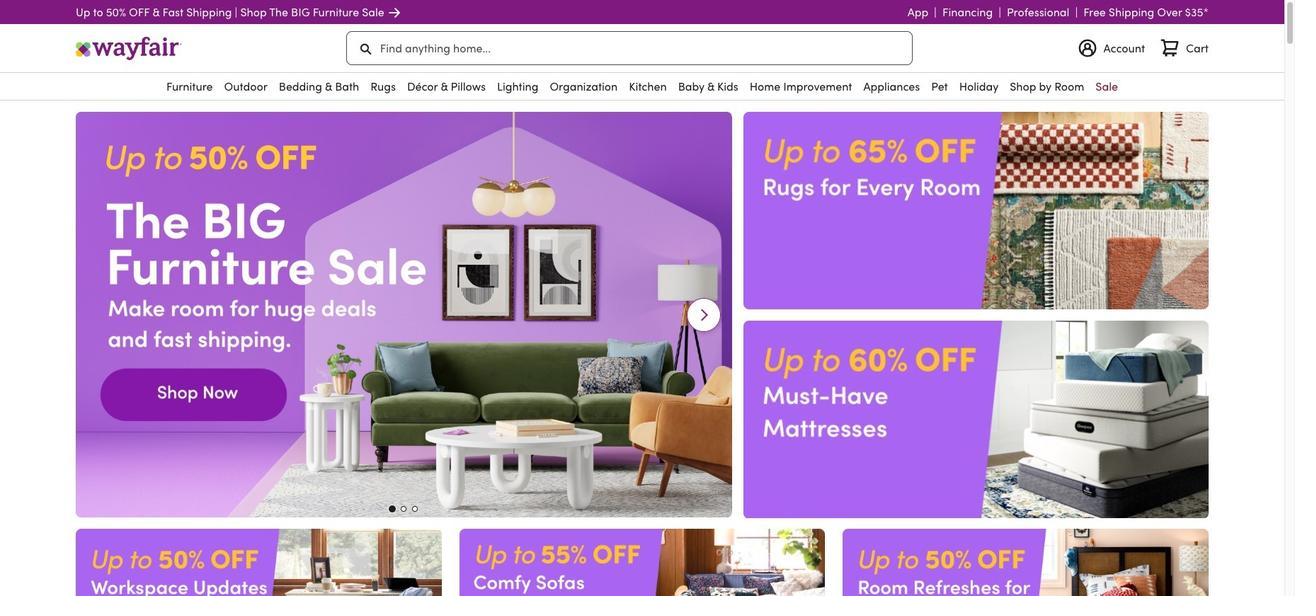 Task type: describe. For each thing, give the bounding box(es) containing it.
next slide image
[[695, 306, 712, 323]]

kids bedroom furniture up to 50% off image
[[843, 529, 1209, 596]]

up to 50% off the big furniture sale make room for huge deals and fast shipping. shop now image
[[76, 112, 732, 518]]

area rugs up to 65% off image
[[743, 112, 1209, 310]]

home office furniture up to 50% off image
[[76, 529, 442, 596]]

department navigation element
[[0, 72, 1284, 101]]



Task type: vqa. For each thing, say whether or not it's contained in the screenshot.
Non
no



Task type: locate. For each thing, give the bounding box(es) containing it.
mattresses & more up to 60% off image
[[743, 321, 1209, 519]]

 image
[[76, 112, 732, 518]]

Find anything home... search field
[[380, 31, 901, 65]]

up to 55% off comfy sofas & chairs image
[[459, 529, 825, 596]]

wayfair image
[[76, 37, 182, 60]]

previous slide image
[[96, 306, 113, 323]]

None search field
[[346, 24, 913, 72]]



